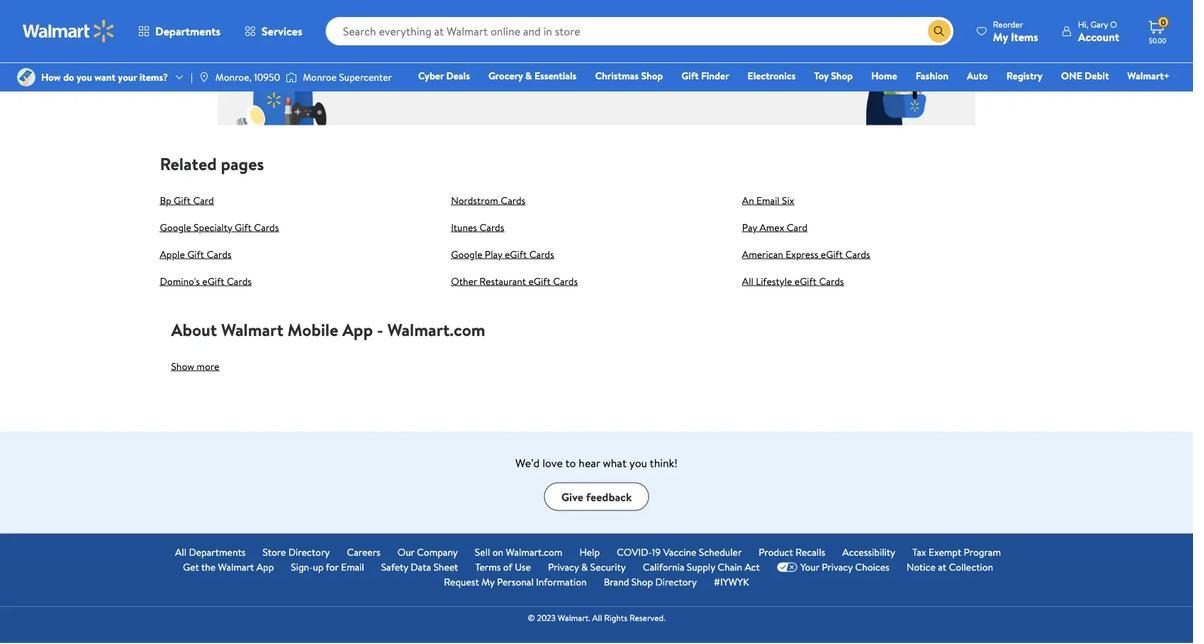 Task type: locate. For each thing, give the bounding box(es) containing it.
0 vertical spatial pay
[[498, 76, 515, 92]]

0 horizontal spatial the
[[201, 561, 216, 574]]

electronics
[[748, 69, 796, 83]]

home link
[[865, 68, 904, 83]]

cards down apple gift cards link
[[227, 274, 252, 288]]

© 2023 walmart. all rights reserved.
[[528, 612, 665, 624]]

vaccine
[[663, 546, 697, 559]]

specialty
[[194, 221, 232, 234]]

hi, gary o account
[[1078, 18, 1120, 44]]

the inside get the app link
[[713, 59, 729, 74]]

fashion link
[[909, 68, 955, 83]]

up
[[313, 561, 324, 574]]

0 vertical spatial directory
[[288, 546, 330, 559]]

privacy
[[548, 561, 579, 574], [822, 561, 853, 574]]

1 vertical spatial my
[[482, 575, 495, 589]]

you right what
[[629, 455, 647, 471]]

1 vertical spatial walmart.com
[[506, 546, 563, 559]]

2 horizontal spatial all
[[742, 274, 754, 288]]

2 vertical spatial all
[[592, 612, 602, 624]]

departments up get the walmart app link
[[189, 546, 246, 559]]

shop for brand
[[632, 575, 653, 589]]

you right do
[[77, 70, 92, 84]]

egift right express
[[821, 247, 843, 261]]

1 vertical spatial walmart
[[218, 561, 254, 574]]

sell on walmart.com link
[[475, 545, 563, 560]]

your privacy choices
[[800, 561, 890, 574]]

egift
[[505, 247, 527, 261], [821, 247, 843, 261], [202, 274, 224, 288], [529, 274, 551, 288], [795, 274, 817, 288]]

1 horizontal spatial get
[[692, 59, 710, 74]]

egift right restaurant
[[529, 274, 551, 288]]

shop left more.
[[641, 69, 663, 83]]

0 vertical spatial google
[[160, 221, 191, 234]]

1 vertical spatial app
[[256, 561, 274, 574]]

we'd
[[515, 455, 540, 471]]

departments
[[155, 23, 221, 39], [189, 546, 246, 559]]

on
[[493, 546, 504, 559]]

1 vertical spatial card
[[787, 221, 808, 234]]

shop for toy
[[831, 69, 853, 83]]

1 horizontal spatial the
[[713, 59, 729, 74]]

0 horizontal spatial all
[[175, 546, 187, 559]]

gift
[[682, 69, 699, 83], [174, 194, 191, 207], [235, 221, 252, 234], [187, 247, 204, 261]]

2 horizontal spatial &
[[657, 76, 665, 92]]

cards right nordstrom
[[501, 194, 526, 207]]

&
[[525, 69, 532, 83], [657, 76, 665, 92], [581, 561, 588, 574]]

0 horizontal spatial store
[[491, 53, 529, 76]]

touch-
[[518, 76, 550, 92]]

1 horizontal spatial google
[[451, 247, 482, 261]]

#iywyk link
[[714, 575, 749, 590]]

1 horizontal spatial you
[[629, 455, 647, 471]]

all up get the walmart app link
[[175, 546, 187, 559]]

email right an
[[757, 194, 780, 207]]

gift right apple
[[187, 247, 204, 261]]

 image
[[198, 72, 210, 83]]

an email six
[[742, 194, 794, 207]]

directory up sign- at left
[[288, 546, 330, 559]]

one debit
[[1061, 69, 1109, 83]]

safety data sheet
[[381, 561, 458, 574]]

toy shop link
[[808, 68, 859, 83]]

walmart down all departments link
[[218, 561, 254, 574]]

sell
[[475, 546, 490, 559]]

you
[[77, 70, 92, 84], [629, 455, 647, 471]]

1 horizontal spatial store
[[601, 76, 626, 92]]

about walmart mobile app - walmart.com
[[171, 318, 485, 342]]

departments inside dropdown button
[[155, 23, 221, 39]]

0 vertical spatial my
[[993, 29, 1008, 44]]

0 horizontal spatial email
[[341, 561, 364, 574]]

1 vertical spatial directory
[[655, 575, 697, 589]]

& right maps
[[657, 76, 665, 92]]

privacy inside privacy & security link
[[548, 561, 579, 574]]

privacy inside your privacy choices link
[[822, 561, 853, 574]]

all left lifestyle
[[742, 274, 754, 288]]

egift down american express egift cards
[[795, 274, 817, 288]]

all left rights
[[592, 612, 602, 624]]

think!
[[650, 455, 678, 471]]

egift for other restaurant egift cards
[[529, 274, 551, 288]]

cards right specialty
[[254, 221, 279, 234]]

walmart inside tax exempt program get the walmart app
[[218, 561, 254, 574]]

directory down california
[[655, 575, 697, 589]]

cards right restaurant
[[553, 274, 578, 288]]

program
[[964, 546, 1001, 559]]

sell on walmart.com
[[475, 546, 563, 559]]

2 privacy from the left
[[822, 561, 853, 574]]

walmart.com right -
[[387, 318, 485, 342]]

egift down apple gift cards link
[[202, 274, 224, 288]]

reorder
[[993, 18, 1023, 30]]

1 horizontal spatial email
[[757, 194, 780, 207]]

& for security
[[581, 561, 588, 574]]

store directory
[[263, 546, 330, 559]]

monroe supercenter
[[303, 70, 392, 84]]

©
[[528, 612, 535, 624]]

card up specialty
[[193, 194, 214, 207]]

the
[[713, 59, 729, 74], [201, 561, 216, 574]]

my
[[993, 29, 1008, 44], [482, 575, 495, 589]]

itunes cards link
[[451, 221, 504, 234]]

1 vertical spatial email
[[341, 561, 364, 574]]

email
[[757, 194, 780, 207], [341, 561, 364, 574]]

product
[[759, 546, 793, 559]]

all departments link
[[175, 545, 246, 560]]

help
[[580, 546, 600, 559]]

google play egift cards
[[451, 247, 554, 261]]

1 privacy from the left
[[548, 561, 579, 574]]

show more
[[171, 359, 219, 373]]

departments button
[[126, 14, 233, 48]]

product recalls link
[[759, 545, 826, 560]]

google left "play"
[[451, 247, 482, 261]]

& right grocery
[[525, 69, 532, 83]]

shop right toy
[[831, 69, 853, 83]]

card right amex
[[787, 221, 808, 234]]

& for essentials
[[525, 69, 532, 83]]

google for google specialty gift cards
[[160, 221, 191, 234]]

0 vertical spatial departments
[[155, 23, 221, 39]]

pay left amex
[[742, 221, 757, 234]]

shop inside 'link'
[[641, 69, 663, 83]]

walmart.com up use
[[506, 546, 563, 559]]

pay for pay amex card
[[742, 221, 757, 234]]

 image right the 10950
[[286, 70, 297, 84]]

app
[[732, 59, 750, 74]]

egift for google play egift cards
[[505, 247, 527, 261]]

my inside reorder my items
[[993, 29, 1008, 44]]

card for bp gift card
[[193, 194, 214, 207]]

give feedback
[[561, 489, 632, 505]]

supply
[[687, 561, 715, 574]]

1 horizontal spatial directory
[[655, 575, 697, 589]]

& down help 'link'
[[581, 561, 588, 574]]

to
[[565, 455, 576, 471]]

deals
[[446, 69, 470, 83]]

0 horizontal spatial card
[[193, 194, 214, 207]]

1 horizontal spatial pay
[[742, 221, 757, 234]]

all
[[742, 274, 754, 288], [175, 546, 187, 559], [592, 612, 602, 624]]

1 horizontal spatial &
[[581, 561, 588, 574]]

brand
[[604, 575, 629, 589]]

my down terms
[[482, 575, 495, 589]]

1 vertical spatial departments
[[189, 546, 246, 559]]

1 horizontal spatial walmart.com
[[506, 546, 563, 559]]

0 horizontal spatial you
[[77, 70, 92, 84]]

1 horizontal spatial  image
[[286, 70, 297, 84]]

home
[[871, 69, 897, 83]]

1 horizontal spatial card
[[787, 221, 808, 234]]

email down careers link
[[341, 561, 364, 574]]

1 vertical spatial get
[[183, 561, 199, 574]]

get the app
[[692, 59, 750, 74]]

0 vertical spatial get
[[692, 59, 710, 74]]

app left -
[[342, 318, 373, 342]]

0 vertical spatial you
[[77, 70, 92, 84]]

notice at collection request my personal information
[[444, 561, 993, 589]]

shop right 'brand'
[[632, 575, 653, 589]]

0 horizontal spatial my
[[482, 575, 495, 589]]

1 vertical spatial all
[[175, 546, 187, 559]]

apple gift cards link
[[160, 247, 232, 261]]

my left items
[[993, 29, 1008, 44]]

safety
[[381, 561, 408, 574]]

brand shop directory
[[604, 575, 697, 589]]

pay touch-free, view store maps & more.
[[498, 76, 696, 92]]

0 horizontal spatial google
[[160, 221, 191, 234]]

19
[[652, 546, 661, 559]]

departments up items?
[[155, 23, 221, 39]]

| right items?
[[191, 70, 193, 84]]

a
[[605, 53, 614, 76]]

egift right "play"
[[505, 247, 527, 261]]

0 vertical spatial the
[[713, 59, 729, 74]]

privacy right your
[[822, 561, 853, 574]]

reserved.
[[630, 612, 665, 624]]

how do you want your items?
[[41, 70, 168, 84]]

0 horizontal spatial privacy
[[548, 561, 579, 574]]

1 horizontal spatial privacy
[[822, 561, 853, 574]]

grocery & essentials link
[[482, 68, 583, 83]]

directory
[[288, 546, 330, 559], [655, 575, 697, 589]]

google up apple
[[160, 221, 191, 234]]

1 horizontal spatial my
[[993, 29, 1008, 44]]

0 horizontal spatial app
[[256, 561, 274, 574]]

of
[[503, 561, 513, 574]]

1 vertical spatial pay
[[742, 221, 757, 234]]

app inside tax exempt program get the walmart app
[[256, 561, 274, 574]]

| up more.
[[678, 59, 680, 74]]

0 horizontal spatial  image
[[17, 68, 35, 87]]

google
[[160, 221, 191, 234], [451, 247, 482, 261]]

rights
[[604, 612, 628, 624]]

bp
[[160, 194, 171, 207]]

feedback
[[586, 489, 632, 505]]

0 vertical spatial card
[[193, 194, 214, 207]]

0
[[1161, 16, 1166, 28]]

make in-store shopping a breeze. pay touch-free, view store maps and more. get the app. image
[[218, 19, 976, 126]]

egift for american express egift cards
[[821, 247, 843, 261]]

0 horizontal spatial pay
[[498, 76, 515, 92]]

app down store
[[256, 561, 274, 574]]

0 horizontal spatial &
[[525, 69, 532, 83]]

pay left touch-
[[498, 76, 515, 92]]

walmart right about
[[221, 318, 283, 342]]

0 vertical spatial all
[[742, 274, 754, 288]]

brand shop directory link
[[604, 575, 697, 590]]

1 vertical spatial the
[[201, 561, 216, 574]]

1 vertical spatial google
[[451, 247, 482, 261]]

0 horizontal spatial directory
[[288, 546, 330, 559]]

 image
[[17, 68, 35, 87], [286, 70, 297, 84]]

app
[[342, 318, 373, 342], [256, 561, 274, 574]]

 image left how
[[17, 68, 35, 87]]

privacy up information
[[548, 561, 579, 574]]

scheduler
[[699, 546, 742, 559]]

mobile
[[288, 318, 338, 342]]

|
[[678, 59, 680, 74], [191, 70, 193, 84]]

1 horizontal spatial all
[[592, 612, 602, 624]]

0 horizontal spatial get
[[183, 561, 199, 574]]

0 vertical spatial walmart.com
[[387, 318, 485, 342]]

nordstrom
[[451, 194, 498, 207]]

careers link
[[347, 545, 381, 560]]

related
[[160, 152, 217, 176]]

view
[[576, 76, 598, 92]]

toy
[[814, 69, 829, 83]]

california
[[643, 561, 685, 574]]

0 vertical spatial app
[[342, 318, 373, 342]]



Task type: describe. For each thing, give the bounding box(es) containing it.
monroe
[[303, 70, 337, 84]]

play
[[485, 247, 502, 261]]

monroe, 10950
[[215, 70, 280, 84]]

free,
[[550, 76, 573, 92]]

covid-19 vaccine scheduler
[[617, 546, 742, 559]]

terms of use
[[475, 561, 531, 574]]

10950
[[254, 70, 280, 84]]

 image for monroe supercenter
[[286, 70, 297, 84]]

express
[[786, 247, 819, 261]]

supercenter
[[339, 70, 392, 84]]

1 horizontal spatial |
[[678, 59, 680, 74]]

want
[[94, 70, 116, 84]]

we'd love to hear what you think!
[[515, 455, 678, 471]]

nordstrom cards
[[451, 194, 526, 207]]

grocery & essentials
[[488, 69, 577, 83]]

pay amex card link
[[742, 221, 808, 234]]

#iywyk
[[714, 575, 749, 589]]

notice
[[907, 561, 936, 574]]

lifestyle
[[756, 274, 792, 288]]

cards right express
[[846, 247, 870, 261]]

an
[[742, 194, 754, 207]]

pay for pay touch-free, view store maps & more.
[[498, 76, 515, 92]]

collection
[[949, 561, 993, 574]]

Search search field
[[326, 17, 954, 45]]

exempt
[[929, 546, 962, 559]]

company
[[417, 546, 458, 559]]

walmart+ link
[[1121, 68, 1176, 83]]

more.
[[667, 76, 696, 92]]

show more button
[[171, 355, 219, 378]]

help link
[[580, 545, 600, 560]]

six
[[782, 194, 794, 207]]

domino's egift cards link
[[160, 274, 252, 288]]

cyber deals
[[418, 69, 470, 83]]

store
[[263, 546, 286, 559]]

our company
[[398, 546, 458, 559]]

walmart image
[[23, 20, 115, 43]]

Walmart Site-Wide search field
[[326, 17, 954, 45]]

nordstrom cards link
[[451, 194, 526, 207]]

items
[[1011, 29, 1039, 44]]

search icon image
[[934, 26, 945, 37]]

personal
[[497, 575, 534, 589]]

choices
[[855, 561, 890, 574]]

2023
[[537, 612, 556, 624]]

all for all departments
[[175, 546, 187, 559]]

christmas shop link
[[589, 68, 669, 83]]

gift right 'bp'
[[174, 194, 191, 207]]

tax
[[913, 546, 926, 559]]

privacy & security link
[[548, 560, 626, 575]]

one
[[1061, 69, 1083, 83]]

essentials
[[535, 69, 577, 83]]

breeze
[[618, 53, 667, 76]]

give feedback button
[[544, 483, 649, 511]]

shop for christmas
[[641, 69, 663, 83]]

0 vertical spatial email
[[757, 194, 780, 207]]

hi,
[[1078, 18, 1089, 30]]

notice at collection link
[[907, 560, 993, 575]]

accessibility
[[843, 546, 896, 559]]

cards up "play"
[[480, 221, 504, 234]]

more
[[197, 359, 219, 373]]

covid-
[[617, 546, 652, 559]]

card for pay amex card
[[787, 221, 808, 234]]

privacy choices icon image
[[777, 563, 798, 573]]

reorder my items
[[993, 18, 1039, 44]]

cards down google specialty gift cards
[[207, 247, 232, 261]]

careers
[[347, 546, 381, 559]]

1 horizontal spatial app
[[342, 318, 373, 342]]

apple gift cards
[[160, 247, 232, 261]]

other
[[451, 274, 477, 288]]

store directory link
[[263, 545, 330, 560]]

your
[[118, 70, 137, 84]]

google for google play egift cards
[[451, 247, 482, 261]]

your privacy choices link
[[777, 560, 890, 575]]

get inside tax exempt program get the walmart app
[[183, 561, 199, 574]]

sign-up for email link
[[291, 560, 364, 575]]

0 horizontal spatial walmart.com
[[387, 318, 485, 342]]

-
[[377, 318, 383, 342]]

do
[[63, 70, 74, 84]]

egift for all lifestyle egift cards
[[795, 274, 817, 288]]

how
[[41, 70, 61, 84]]

monroe,
[[215, 70, 252, 84]]

use
[[515, 561, 531, 574]]

american express egift cards link
[[742, 247, 870, 261]]

all lifestyle egift cards link
[[742, 274, 844, 288]]

other restaurant egift cards link
[[451, 274, 578, 288]]

my inside notice at collection request my personal information
[[482, 575, 495, 589]]

pages
[[221, 152, 264, 176]]

cards up the other restaurant egift cards link
[[529, 247, 554, 261]]

all for all lifestyle egift cards
[[742, 274, 754, 288]]

show
[[171, 359, 194, 373]]

the inside tax exempt program get the walmart app
[[201, 561, 216, 574]]

electronics link
[[741, 68, 802, 83]]

1 vertical spatial you
[[629, 455, 647, 471]]

0 horizontal spatial |
[[191, 70, 193, 84]]

maps
[[629, 76, 654, 92]]

apple
[[160, 247, 185, 261]]

amex
[[760, 221, 784, 234]]

information
[[536, 575, 587, 589]]

hear
[[579, 455, 600, 471]]

walmart.
[[558, 612, 590, 624]]

bp gift card link
[[160, 194, 214, 207]]

items?
[[139, 70, 168, 84]]

california supply chain act link
[[643, 560, 760, 575]]

your
[[800, 561, 820, 574]]

gift right specialty
[[235, 221, 252, 234]]

recalls
[[796, 546, 826, 559]]

0 vertical spatial walmart
[[221, 318, 283, 342]]

google play egift cards link
[[451, 247, 554, 261]]

our
[[398, 546, 415, 559]]

get inside get the app link
[[692, 59, 710, 74]]

restaurant
[[480, 274, 526, 288]]

cards down american express egift cards link on the top
[[819, 274, 844, 288]]

 image for how do you want your items?
[[17, 68, 35, 87]]

sign-
[[291, 561, 313, 574]]

terms of use link
[[475, 560, 531, 575]]

gift left finder
[[682, 69, 699, 83]]



Task type: vqa. For each thing, say whether or not it's contained in the screenshot.
the Holiday
no



